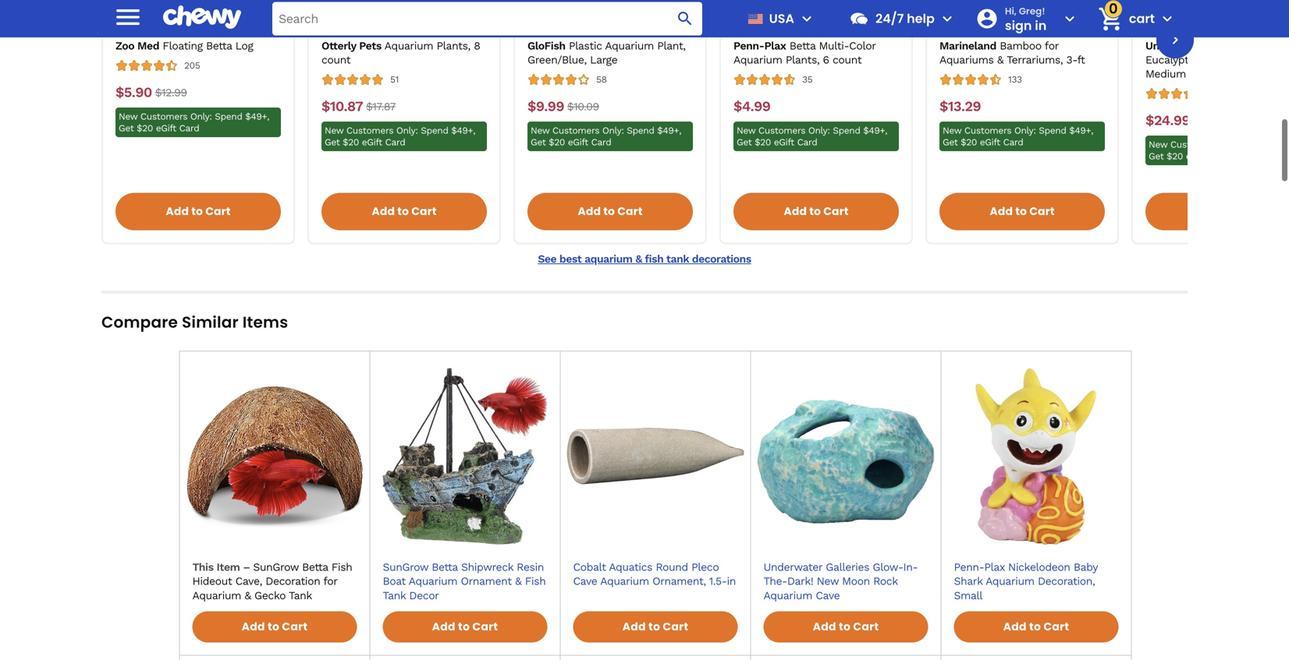 Task type: describe. For each thing, give the bounding box(es) containing it.
color
[[849, 39, 876, 52]]

medium
[[1145, 68, 1186, 80]]

205
[[184, 60, 200, 71]]

plastic aquarium plant, green/blue, large
[[527, 39, 686, 66]]

help
[[907, 10, 935, 27]]

aquarium inside cobalt aquatics round pleco cave aquarium ornament, 1.5-in
[[600, 576, 649, 589]]

$4.99 text field
[[733, 98, 770, 116]]

betta inside 'betta multi-color aquarium plants, 6 count'
[[789, 39, 816, 52]]

$9.99 text field
[[527, 98, 564, 116]]

cart link
[[1092, 0, 1155, 37]]

customers for $9.99
[[552, 125, 599, 136]]

$4.99
[[733, 98, 770, 115]]

plants, inside 'betta multi-color aquarium plants, 6 count'
[[786, 54, 819, 66]]

count inside 'betta multi-color aquarium plants, 6 count'
[[833, 54, 862, 66]]

zoo med floating betta log
[[115, 39, 253, 52]]

decorations
[[692, 253, 751, 266]]

$20 for $5.90
[[137, 123, 153, 134]]

list containing $5.90
[[101, 0, 1289, 245]]

aquatics
[[609, 562, 652, 574]]

get down $13.29 text box
[[943, 137, 958, 148]]

only: for $5.90
[[190, 111, 212, 122]]

get down $4.99 "text field"
[[737, 137, 752, 148]]

sungrow betta shipwreck resin boat aquarium ornament & fish tank decor link
[[383, 561, 547, 603]]

Product search field
[[272, 2, 702, 36]]

egift for $10.87
[[362, 137, 382, 148]]

only: down 133
[[1014, 125, 1036, 136]]

items image
[[1097, 5, 1124, 33]]

new customers only: spend $49+, get $20 egift card for $9.99
[[531, 125, 681, 148]]

$10.87 text field
[[321, 98, 363, 116]]

only: for $9.99
[[602, 125, 624, 136]]

penn-plax nickelodeon baby shark aquarium decoration, small
[[954, 562, 1098, 603]]

galleries
[[826, 562, 869, 574]]

$9.99 $10.09
[[527, 98, 599, 115]]

chewy home image
[[163, 0, 241, 35]]

plax for penn-plax
[[764, 39, 786, 52]]

underwater galleries glow-in- the-dark! new moon rock aquarium cave
[[764, 562, 918, 603]]

6
[[823, 54, 829, 66]]

in
[[727, 576, 736, 589]]

root
[[1204, 54, 1227, 66]]

eucalyptus
[[1145, 54, 1201, 66]]

tank
[[383, 590, 406, 603]]

wood,
[[1255, 54, 1286, 66]]

24/7 help
[[875, 10, 935, 27]]

plants, inside aquarium plants, 8 count
[[437, 39, 470, 52]]

cave inside underwater galleries glow-in- the-dark! new moon rock aquarium cave
[[816, 590, 840, 603]]

glofish
[[527, 39, 565, 52]]

card down the "35"
[[797, 137, 817, 148]]

$10.09
[[567, 100, 599, 113]]

24/7 help link
[[843, 0, 935, 37]]

pleco
[[691, 562, 719, 574]]

zoo med betta bed leaf hammock element
[[561, 362, 750, 599]]

ornament
[[461, 576, 512, 589]]

this item – sungrow betta fish hideout cave, decoration for aquarium & gecko tank element
[[180, 362, 369, 613]]

Search text field
[[272, 2, 702, 36]]

treasures
[[1208, 39, 1258, 52]]

otterly pets
[[321, 39, 381, 52]]

betta inside sungrow betta shipwreck resin boat aquarium ornament & fish tank decor
[[432, 562, 458, 574]]

$10.09 text field
[[567, 98, 599, 116]]

$20 for $10.87
[[343, 137, 359, 148]]

log
[[235, 39, 253, 52]]

aquarium inside sungrow betta shipwreck resin boat aquarium ornament & fish tank decor
[[409, 576, 457, 589]]

$12.99
[[155, 86, 187, 99]]

green/blue,
[[527, 54, 587, 66]]

usa button
[[741, 0, 816, 37]]

penn-plax
[[733, 39, 786, 52]]

in
[[1035, 17, 1047, 34]]

resin
[[517, 562, 544, 574]]

cobalt aquatics round pleco cave aquarium ornament, 1.5-in link
[[573, 561, 738, 589]]

3-
[[1066, 54, 1077, 66]]

baby
[[1074, 562, 1098, 574]]

sign
[[1005, 17, 1032, 34]]

get for $10.87
[[325, 137, 340, 148]]

help menu image
[[938, 9, 957, 28]]

underwater galleries glow-in- the-dark! new moon rock aquarium cave link
[[764, 561, 928, 603]]

menu image
[[797, 9, 816, 28]]

fish
[[645, 253, 663, 266]]

$10.87
[[321, 98, 363, 115]]

$49+, for $10.87
[[451, 125, 475, 136]]

spend for $5.90
[[215, 111, 242, 122]]

terrariums,
[[1007, 54, 1063, 66]]

aquarium inside aquarium plants, 8 count
[[384, 39, 433, 52]]

new customers only: spend $49+, get $20 egift card for $5.90
[[119, 111, 269, 134]]

$49+, for $5.90
[[245, 111, 269, 122]]

card for $9.99
[[591, 137, 611, 148]]

pets
[[359, 39, 381, 52]]

dark!
[[787, 576, 813, 589]]

only: for $10.87
[[396, 125, 418, 136]]

shark
[[954, 576, 983, 589]]

$9.99
[[527, 98, 564, 115]]

in-
[[903, 562, 918, 574]]

tank
[[666, 253, 689, 266]]

aquarium inside plastic aquarium plant, green/blue, large
[[605, 39, 654, 52]]

ornament,
[[652, 576, 706, 589]]

$17.87
[[366, 100, 396, 113]]

only: down the "35"
[[808, 125, 830, 136]]

aquarium inside underwater galleries glow-in- the-dark! new moon rock aquarium cave
[[764, 590, 812, 603]]

8
[[474, 39, 480, 52]]

underwater treasures eucalyptus root fish wood, medium
[[1145, 39, 1286, 80]]

cobalt aquatics round pleco cave aquarium ornament, 1.5-in image
[[567, 368, 744, 546]]

$5.90 $12.99
[[115, 84, 187, 101]]

51
[[390, 74, 399, 85]]

usa
[[769, 10, 794, 27]]

$20 down $4.99 "text field"
[[755, 137, 771, 148]]

cart menu image
[[1158, 9, 1177, 28]]

plax for penn-plax nickelodeon baby shark aquarium decoration, small
[[984, 562, 1005, 574]]

large
[[590, 54, 617, 66]]

spend for $10.87
[[421, 125, 448, 136]]

customers for $10.87
[[346, 125, 393, 136]]

$10.87 $17.87
[[321, 98, 396, 115]]

small
[[954, 590, 983, 603]]

sungrow betta shipwreck resin boat aquarium ornament & fish tank decor
[[383, 562, 546, 603]]

penn-plax nickelodeon baby shark aquarium decoration, small link
[[954, 561, 1119, 603]]

glow-
[[873, 562, 903, 574]]

greg!
[[1019, 4, 1045, 17]]

compare
[[101, 312, 178, 334]]

rock
[[873, 576, 898, 589]]

$12.99 text field
[[155, 84, 187, 101]]

$24.99
[[1145, 113, 1190, 129]]



Task type: vqa. For each thing, say whether or not it's contained in the screenshot.


Task type: locate. For each thing, give the bounding box(es) containing it.
underwater inside underwater treasures eucalyptus root fish wood, medium
[[1145, 39, 1205, 52]]

get down the $5.90 'text box' in the top left of the page
[[119, 123, 134, 134]]

aquarium up large
[[605, 39, 654, 52]]

spend for $9.99
[[627, 125, 654, 136]]

count down multi-
[[833, 54, 862, 66]]

& for terrariums,
[[997, 54, 1004, 66]]

underwater galleries glow-in- the-dark! new moon rock aquarium cave element
[[751, 362, 941, 613]]

aquarium down penn-plax
[[733, 54, 782, 66]]

1 horizontal spatial count
[[833, 54, 862, 66]]

& for fish
[[635, 253, 642, 266]]

cave down "galleries"
[[816, 590, 840, 603]]

get for $5.90
[[119, 123, 134, 134]]

new customers only: spend $49+, get $20 egift card down the "35"
[[737, 125, 887, 148]]

new
[[119, 111, 137, 122], [325, 125, 343, 136], [531, 125, 549, 136], [737, 125, 755, 136], [943, 125, 961, 136], [817, 576, 839, 589]]

$24.99 text field
[[1145, 113, 1190, 130]]

decoration,
[[1038, 576, 1095, 589]]

new down "galleries"
[[817, 576, 839, 589]]

underwater inside underwater galleries glow-in- the-dark! new moon rock aquarium cave
[[764, 562, 822, 574]]

card down the $17.87 text field
[[385, 137, 405, 148]]

1 horizontal spatial plants,
[[786, 54, 819, 66]]

0 horizontal spatial underwater
[[764, 562, 822, 574]]

1 vertical spatial fish
[[525, 576, 546, 589]]

plants,
[[437, 39, 470, 52], [786, 54, 819, 66]]

bamboo for aquariums & terrariums, 3-ft
[[939, 39, 1085, 66]]

2 horizontal spatial betta
[[789, 39, 816, 52]]

submit search image
[[676, 9, 694, 28]]

aquarium plants, 8 count
[[321, 39, 480, 66]]

1 vertical spatial &
[[635, 253, 642, 266]]

customers down "$10.09" text box
[[552, 125, 599, 136]]

spend
[[215, 111, 242, 122], [421, 125, 448, 136], [627, 125, 654, 136], [833, 125, 860, 136], [1039, 125, 1066, 136]]

& left the fish
[[635, 253, 642, 266]]

fish
[[1231, 54, 1252, 66], [525, 576, 546, 589]]

$13.29
[[939, 98, 981, 115]]

betta left log at top
[[206, 39, 232, 52]]

otterly
[[321, 39, 356, 52]]

new for betta multi-color aquarium plants, 6 count
[[737, 125, 755, 136]]

133
[[1008, 74, 1022, 85]]

& down bamboo
[[997, 54, 1004, 66]]

aquarium
[[384, 39, 433, 52], [605, 39, 654, 52], [733, 54, 782, 66], [409, 576, 457, 589], [600, 576, 649, 589], [986, 576, 1034, 589], [764, 590, 812, 603]]

card for $5.90
[[179, 123, 199, 134]]

penn- inside penn-plax nickelodeon baby shark aquarium decoration, small
[[954, 562, 984, 574]]

new for floating betta log
[[119, 111, 137, 122]]

plants, up the "35"
[[786, 54, 819, 66]]

count inside aquarium plants, 8 count
[[321, 54, 351, 66]]

$13.29 text field
[[939, 98, 981, 116]]

new customers only: spend $49+, get $20 egift card down 133
[[943, 125, 1093, 148]]

new down $10.87 text field
[[325, 125, 343, 136]]

0 vertical spatial plax
[[764, 39, 786, 52]]

the-
[[764, 576, 787, 589]]

med
[[137, 39, 159, 52]]

1 vertical spatial cave
[[816, 590, 840, 603]]

new for bamboo for aquariums & terrariums, 3-ft
[[943, 125, 961, 136]]

$5.90 text field
[[115, 84, 152, 101]]

0 vertical spatial &
[[997, 54, 1004, 66]]

1 horizontal spatial cave
[[816, 590, 840, 603]]

1 vertical spatial penn-
[[954, 562, 984, 574]]

multi-
[[819, 39, 849, 52]]

0 horizontal spatial plax
[[764, 39, 786, 52]]

card
[[179, 123, 199, 134], [385, 137, 405, 148], [591, 137, 611, 148], [797, 137, 817, 148], [1003, 137, 1023, 148]]

bamboo
[[1000, 39, 1041, 52]]

0 vertical spatial fish
[[1231, 54, 1252, 66]]

1 count from the left
[[321, 54, 351, 66]]

& inside bamboo for aquariums & terrariums, 3-ft
[[997, 54, 1004, 66]]

customers down $4.99 "text field"
[[758, 125, 805, 136]]

$20 down $13.29 text box
[[961, 137, 977, 148]]

only:
[[190, 111, 212, 122], [396, 125, 418, 136], [602, 125, 624, 136], [808, 125, 830, 136], [1014, 125, 1036, 136]]

1.5-
[[709, 576, 727, 589]]

chewy support image
[[849, 9, 869, 29]]

egift
[[156, 123, 176, 134], [362, 137, 382, 148], [568, 137, 588, 148], [774, 137, 794, 148], [980, 137, 1000, 148]]

get down $9.99 text field
[[531, 137, 546, 148]]

customers down $13.29 text box
[[964, 125, 1011, 136]]

sungrow betta shipwreck resin boat aquarium ornament & fish tank decor image
[[376, 368, 554, 546]]

new for aquarium plants, 8 count
[[325, 125, 343, 136]]

$20 for $9.99
[[549, 137, 565, 148]]

$49+,
[[245, 111, 269, 122], [451, 125, 475, 136], [657, 125, 681, 136], [863, 125, 887, 136], [1069, 125, 1093, 136]]

&
[[997, 54, 1004, 66], [635, 253, 642, 266], [515, 576, 522, 589]]

floating
[[163, 39, 203, 52]]

see best aquarium & fish tank decorations link
[[538, 253, 751, 266]]

best
[[559, 253, 582, 266]]

1 horizontal spatial plax
[[984, 562, 1005, 574]]

aquarium down aquatics in the bottom of the page
[[600, 576, 649, 589]]

card down $12.99 "text box"
[[179, 123, 199, 134]]

aquarium up 51 on the left of the page
[[384, 39, 433, 52]]

card down 133
[[1003, 137, 1023, 148]]

1 vertical spatial plax
[[984, 562, 1005, 574]]

penn- down usa dropdown button
[[733, 39, 764, 52]]

penn- for penn-plax
[[733, 39, 764, 52]]

$49+, for $9.99
[[657, 125, 681, 136]]

items
[[243, 312, 288, 334]]

2 horizontal spatial &
[[997, 54, 1004, 66]]

customers for $5.90
[[140, 111, 187, 122]]

hi,
[[1005, 4, 1017, 17]]

$20 down "$9.99 $10.09"
[[549, 137, 565, 148]]

for
[[1045, 39, 1059, 52]]

plastic
[[569, 39, 602, 52]]

underwater galleries glow-in-the-dark! new moon rock aquarium cave image
[[757, 368, 934, 546]]

plant,
[[657, 39, 686, 52]]

customers
[[140, 111, 187, 122], [346, 125, 393, 136], [552, 125, 599, 136], [758, 125, 805, 136], [964, 125, 1011, 136]]

aquarium inside penn-plax nickelodeon baby shark aquarium decoration, small
[[986, 576, 1034, 589]]

penn- for penn-plax nickelodeon baby shark aquarium decoration, small
[[954, 562, 984, 574]]

aquarium inside 'betta multi-color aquarium plants, 6 count'
[[733, 54, 782, 66]]

0 vertical spatial cave
[[573, 576, 597, 589]]

$5.90
[[115, 84, 152, 101]]

$20
[[137, 123, 153, 134], [343, 137, 359, 148], [549, 137, 565, 148], [755, 137, 771, 148], [961, 137, 977, 148]]

see
[[538, 253, 556, 266]]

fish down the treasures
[[1231, 54, 1252, 66]]

get
[[119, 123, 134, 134], [325, 137, 340, 148], [531, 137, 546, 148], [737, 137, 752, 148], [943, 137, 958, 148]]

customers down the $17.87 text field
[[346, 125, 393, 136]]

0 horizontal spatial betta
[[206, 39, 232, 52]]

boat
[[383, 576, 406, 589]]

similar
[[182, 312, 239, 334]]

& inside sungrow betta shipwreck resin boat aquarium ornament & fish tank decor
[[515, 576, 522, 589]]

1 vertical spatial plants,
[[786, 54, 819, 66]]

0 horizontal spatial penn-
[[733, 39, 764, 52]]

zoo
[[115, 39, 134, 52]]

egift for $9.99
[[568, 137, 588, 148]]

fish down resin
[[525, 576, 546, 589]]

get for $9.99
[[531, 137, 546, 148]]

new customers only: spend $49+, get $20 egift card down the $17.87 text field
[[325, 125, 475, 148]]

new down the $5.90 'text box' in the top left of the page
[[119, 111, 137, 122]]

underwater up eucalyptus
[[1145, 39, 1205, 52]]

cobalt aquatics round pleco cave aquarium ornament, 1.5-in
[[573, 562, 736, 589]]

card for $10.87
[[385, 137, 405, 148]]

penn- inside list
[[733, 39, 764, 52]]

egift for $5.90
[[156, 123, 176, 134]]

cart
[[1129, 10, 1155, 27]]

new customers only: spend $49+, get $20 egift card down $12.99 "text box"
[[119, 111, 269, 134]]

0 vertical spatial plants,
[[437, 39, 470, 52]]

ft
[[1077, 54, 1085, 66]]

0 horizontal spatial plants,
[[437, 39, 470, 52]]

1 horizontal spatial betta
[[432, 562, 458, 574]]

decor
[[409, 590, 439, 603]]

to
[[191, 204, 203, 219], [397, 204, 409, 219], [603, 204, 615, 219], [809, 204, 821, 219], [1015, 204, 1027, 219], [268, 620, 279, 635], [458, 620, 470, 635], [648, 620, 660, 635], [839, 620, 851, 635], [1029, 620, 1041, 635]]

add to cart button
[[115, 193, 281, 231], [321, 193, 487, 231], [527, 193, 693, 231], [733, 193, 899, 231], [939, 193, 1105, 231], [192, 612, 357, 643], [383, 612, 547, 643], [573, 612, 738, 643], [764, 612, 928, 643], [954, 612, 1119, 643]]

nickelodeon
[[1008, 562, 1070, 574]]

penn-plax nickelodeon baby shark aquarium decoration, small element
[[941, 362, 1131, 613]]

zoo med floating betta log element
[[370, 362, 560, 613]]

betta down menu image
[[789, 39, 816, 52]]

0 vertical spatial penn-
[[733, 39, 764, 52]]

fish inside underwater treasures eucalyptus root fish wood, medium
[[1231, 54, 1252, 66]]

add to cart
[[166, 204, 231, 219], [372, 204, 437, 219], [578, 204, 643, 219], [784, 204, 849, 219], [990, 204, 1055, 219], [242, 620, 308, 635], [432, 620, 498, 635], [622, 620, 689, 635], [813, 620, 879, 635], [1003, 620, 1069, 635]]

aquarium down nickelodeon
[[986, 576, 1034, 589]]

$20 down $5.90 $12.99
[[137, 123, 153, 134]]

count down "otterly"
[[321, 54, 351, 66]]

new inside underwater galleries glow-in- the-dark! new moon rock aquarium cave
[[817, 576, 839, 589]]

only: down 58
[[602, 125, 624, 136]]

marineland
[[939, 39, 996, 52]]

underwater for new
[[764, 562, 822, 574]]

underwater up dark!
[[764, 562, 822, 574]]

& down resin
[[515, 576, 522, 589]]

card down "$10.09" text box
[[591, 137, 611, 148]]

moon
[[842, 576, 870, 589]]

1 horizontal spatial fish
[[1231, 54, 1252, 66]]

1 horizontal spatial underwater
[[1145, 39, 1205, 52]]

sungrow
[[383, 562, 428, 574]]

24/7
[[875, 10, 904, 27]]

betta up decor
[[432, 562, 458, 574]]

cave
[[573, 576, 597, 589], [816, 590, 840, 603]]

$20 down $10.87 text field
[[343, 137, 359, 148]]

$17.87 text field
[[366, 98, 396, 116]]

new customers only: spend $49+, get $20 egift card for $10.87
[[325, 125, 475, 148]]

1 vertical spatial underwater
[[764, 562, 822, 574]]

58
[[596, 74, 607, 85]]

sungrow betta fish hideout cave, decoration for aquarium & gecko tank image
[[186, 368, 363, 546]]

0 horizontal spatial &
[[515, 576, 522, 589]]

new down $4.99 "text field"
[[737, 125, 755, 136]]

aquariums
[[939, 54, 994, 66]]

only: down 51 on the left of the page
[[396, 125, 418, 136]]

customers down $12.99 "text box"
[[140, 111, 187, 122]]

only: down 205
[[190, 111, 212, 122]]

penn- up shark
[[954, 562, 984, 574]]

penn-plax nickelodeon baby shark aquarium decoration, small image
[[948, 368, 1125, 546]]

35
[[802, 74, 812, 85]]

2 count from the left
[[833, 54, 862, 66]]

see best aquarium & fish tank decorations
[[538, 253, 751, 266]]

aquarium
[[585, 253, 632, 266]]

new for plastic aquarium plant, green/blue, large
[[531, 125, 549, 136]]

plax inside penn-plax nickelodeon baby shark aquarium decoration, small
[[984, 562, 1005, 574]]

cobalt
[[573, 562, 606, 574]]

2 vertical spatial &
[[515, 576, 522, 589]]

shipwreck
[[461, 562, 513, 574]]

fish inside sungrow betta shipwreck resin boat aquarium ornament & fish tank decor
[[525, 576, 546, 589]]

0 horizontal spatial fish
[[525, 576, 546, 589]]

new down $13.29 text box
[[943, 125, 961, 136]]

cave down "cobalt"
[[573, 576, 597, 589]]

hi, greg! sign in
[[1005, 4, 1047, 34]]

underwater for medium
[[1145, 39, 1205, 52]]

aquarium up decor
[[409, 576, 457, 589]]

underwater
[[1145, 39, 1205, 52], [764, 562, 822, 574]]

new down $9.99 text field
[[531, 125, 549, 136]]

plax left nickelodeon
[[984, 562, 1005, 574]]

list
[[101, 0, 1289, 245]]

cave inside cobalt aquatics round pleco cave aquarium ornament, 1.5-in
[[573, 576, 597, 589]]

aquarium down dark!
[[764, 590, 812, 603]]

plax down usa dropdown button
[[764, 39, 786, 52]]

1 horizontal spatial &
[[635, 253, 642, 266]]

menu image
[[112, 1, 144, 33]]

compare similar items
[[101, 312, 288, 334]]

plants, left 8
[[437, 39, 470, 52]]

new customers only: spend $49+, get $20 egift card down "$10.09" text box
[[531, 125, 681, 148]]

0 vertical spatial underwater
[[1145, 39, 1205, 52]]

get down $10.87 text field
[[325, 137, 340, 148]]

0 horizontal spatial count
[[321, 54, 351, 66]]

account menu image
[[1060, 9, 1079, 28]]

0 horizontal spatial cave
[[573, 576, 597, 589]]

1 horizontal spatial penn-
[[954, 562, 984, 574]]



